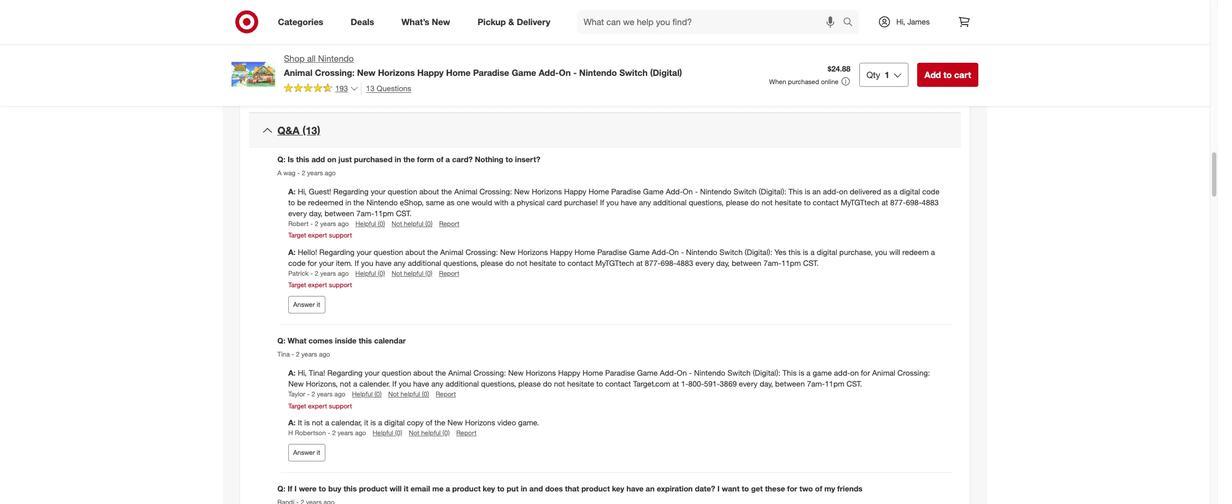 Task type: vqa. For each thing, say whether or not it's contained in the screenshot.
Helpful  (0) button associated with in
yes



Task type: locate. For each thing, give the bounding box(es) containing it.
the inside hello! regarding your question about the animal crossing: new horizons happy home paradise game add-on - nintendo switch (digital): yes this is a digital purchase, you will redeem a code for your item. if you have any additional questions, please do not hesitate to contact mytgttech at 877-698-4883 every day, between 7am-11pm cst.
[[428, 247, 438, 257]]

calendar,
[[332, 418, 362, 427]]

helpful for any
[[404, 269, 424, 277]]

new right "copy"
[[448, 418, 463, 427]]

helpful  (0) button down calender. at the left bottom
[[352, 390, 382, 399]]

question inside hello! regarding your question about the animal crossing: new horizons happy home paradise game add-on - nintendo switch (digital): yes this is a digital purchase, you will redeem a code for your item. if you have any additional questions, please do not hesitate to contact mytgttech at 877-698-4883 every day, between 7am-11pm cst.
[[374, 247, 403, 257]]

on inside hello! regarding your question about the animal crossing: new horizons happy home paradise game add-on - nintendo switch (digital): yes this is a digital purchase, you will redeem a code for your item. if you have any additional questions, please do not hesitate to contact mytgttech at 877-698-4883 every day, between 7am-11pm cst.
[[669, 247, 679, 257]]

add- inside hi, guest! regarding your question about the animal crossing: new horizons happy home paradise game add-on - nintendo switch (digital): this is an add-on delivered as a digital code to be redeemed in the nintendo eshop, same as one would with a physical card purchase! if you have any additional questions, please do not hesitate to contact mytgttech at 877-698-4883 every day, between 7am-11pm cst.
[[666, 187, 683, 196]]

question up eshop,
[[388, 187, 418, 196]]

have inside hello! regarding your question about the animal crossing: new horizons happy home paradise game add-on - nintendo switch (digital): yes this is a digital purchase, you will redeem a code for your item. if you have any additional questions, please do not hesitate to contact mytgttech at 877-698-4883 every day, between 7am-11pm cst.
[[376, 258, 392, 267]]

additional inside hello! regarding your question about the animal crossing: new horizons happy home paradise game add-on - nintendo switch (digital): yes this is a digital purchase, you will redeem a code for your item. if you have any additional questions, please do not hesitate to contact mytgttech at 877-698-4883 every day, between 7am-11pm cst.
[[408, 258, 442, 267]]

report for questions,
[[439, 269, 460, 277]]

any inside hello! regarding your question about the animal crossing: new horizons happy home paradise game add-on - nintendo switch (digital): yes this is a digital purchase, you will redeem a code for your item. if you have any additional questions, please do not hesitate to contact mytgttech at 877-698-4883 every day, between 7am-11pm cst.
[[394, 258, 406, 267]]

email
[[411, 484, 431, 493]]

(digital): for day,
[[753, 369, 781, 378]]

ago
[[325, 169, 336, 177], [338, 220, 349, 228], [338, 269, 349, 277], [319, 350, 330, 359], [335, 390, 346, 399], [355, 429, 366, 437]]

2 q: from the top
[[278, 336, 286, 345]]

cst.
[[396, 209, 412, 218], [804, 258, 819, 267], [847, 379, 863, 389]]

a: up "be"
[[288, 187, 298, 196]]

193
[[335, 84, 348, 93]]

as right delivered
[[884, 187, 892, 196]]

2 vertical spatial hesitate
[[568, 379, 595, 389]]

11pm inside hi, tina! regarding your question about the animal crossing: new horizons happy home paradise game add-on - nintendo switch (digital): this is a game add-on for animal crossing: new horizons, not a calender. if you have any additional questions, please do not hesitate to contact target.com at 1-800-591-3869 every day, between 7am-11pm cst.
[[825, 379, 845, 389]]

new up physical
[[515, 187, 530, 196]]

1 vertical spatial at
[[637, 258, 643, 267]]

about down eshop,
[[406, 247, 425, 257]]

robert
[[288, 220, 309, 228]]

do inside hi, guest! regarding your question about the animal crossing: new horizons happy home paradise game add-on - nintendo switch (digital): this is an add-on delivered as a digital code to be redeemed in the nintendo eshop, same as one would with a physical card purchase! if you have any additional questions, please do not hesitate to contact mytgttech at 877-698-4883 every day, between 7am-11pm cst.
[[751, 198, 760, 207]]

1 vertical spatial between
[[732, 258, 762, 267]]

for inside hi, tina! regarding your question about the animal crossing: new horizons happy home paradise game add-on - nintendo switch (digital): this is a game add-on for animal crossing: new horizons, not a calender. if you have any additional questions, please do not hesitate to contact target.com at 1-800-591-3869 every day, between 7am-11pm cst.
[[862, 369, 871, 378]]

it
[[298, 418, 302, 427]]

2 horizontal spatial at
[[882, 198, 889, 207]]

3 target from the top
[[288, 402, 306, 410]]

digital left "copy"
[[385, 418, 405, 427]]

target expert support for be
[[288, 231, 352, 240]]

hesitate inside hi, guest! regarding your question about the animal crossing: new horizons happy home paradise game add-on - nintendo switch (digital): this is an add-on delivered as a digital code to be redeemed in the nintendo eshop, same as one would with a physical card purchase! if you have any additional questions, please do not hesitate to contact mytgttech at 877-698-4883 every day, between 7am-11pm cst.
[[775, 198, 802, 207]]

answer it button down patrick
[[288, 296, 325, 314]]

not
[[762, 198, 773, 207], [517, 258, 528, 267], [340, 379, 351, 389], [554, 379, 565, 389], [312, 418, 323, 427]]

this for hesitate
[[789, 187, 803, 196]]

code for hello! regarding your question about the animal crossing: new horizons happy home paradise game add-on - nintendo switch (digital): yes this is a digital purchase, you will redeem a code for your item. if you have any additional questions, please do not hesitate to contact mytgttech at 877-698-4883 every day, between 7am-11pm cst.
[[288, 258, 306, 267]]

0 vertical spatial digital
[[900, 187, 921, 196]]

a: down tina
[[288, 369, 298, 378]]

this right inside
[[359, 336, 372, 345]]

2 vertical spatial of
[[816, 484, 823, 493]]

is inside hi, guest! regarding your question about the animal crossing: new horizons happy home paradise game add-on - nintendo switch (digital): this is an add-on delivered as a digital code to be redeemed in the nintendo eshop, same as one would with a physical card purchase! if you have any additional questions, please do not hesitate to contact mytgttech at 877-698-4883 every day, between 7am-11pm cst.
[[805, 187, 811, 196]]

698- inside hi, guest! regarding your question about the animal crossing: new horizons happy home paradise game add-on - nintendo switch (digital): this is an add-on delivered as a digital code to be redeemed in the nintendo eshop, same as one would with a physical card purchase! if you have any additional questions, please do not hesitate to contact mytgttech at 877-698-4883 every day, between 7am-11pm cst.
[[907, 198, 922, 207]]

target down taylor
[[288, 402, 306, 410]]

animal
[[284, 67, 313, 78], [455, 187, 478, 196], [441, 247, 464, 257], [449, 369, 472, 378], [873, 369, 896, 378]]

an left delivered
[[813, 187, 821, 196]]

1 vertical spatial will
[[390, 484, 402, 493]]

have up "copy"
[[413, 379, 430, 389]]

regarding inside hi, guest! regarding your question about the animal crossing: new horizons happy home paradise game add-on - nintendo switch (digital): this is an add-on delivered as a digital code to be redeemed in the nintendo eshop, same as one would with a physical card purchase! if you have any additional questions, please do not hesitate to contact mytgttech at 877-698-4883 every day, between 7am-11pm cst.
[[334, 187, 369, 196]]

deals link
[[342, 10, 388, 34]]

2 horizontal spatial every
[[739, 379, 758, 389]]

1 vertical spatial day,
[[717, 258, 730, 267]]

0 horizontal spatial 698-
[[661, 258, 677, 267]]

0 vertical spatial cst.
[[396, 209, 412, 218]]

1 q: from the top
[[278, 154, 286, 164]]

1 vertical spatial 11pm
[[782, 258, 802, 267]]

search button
[[839, 10, 865, 36]]

a right redeem
[[932, 247, 936, 257]]

add- left delivered
[[824, 187, 840, 196]]

1 support from the top
[[329, 231, 352, 240]]

1 horizontal spatial additional
[[446, 379, 479, 389]]

on left delivered
[[840, 187, 848, 196]]

3 product from the left
[[582, 484, 610, 493]]

q&a
[[278, 124, 300, 137]]

11pm
[[375, 209, 394, 218], [782, 258, 802, 267], [825, 379, 845, 389]]

0 horizontal spatial code
[[288, 258, 306, 267]]

at inside hello! regarding your question about the animal crossing: new horizons happy home paradise game add-on - nintendo switch (digital): yes this is a digital purchase, you will redeem a code for your item. if you have any additional questions, please do not hesitate to contact mytgttech at 877-698-4883 every day, between 7am-11pm cst.
[[637, 258, 643, 267]]

helpful  (0) for calender.
[[352, 390, 382, 399]]

target for hi, guest! regarding your question about the animal crossing: new horizons happy home paradise game add-on - nintendo switch (digital): this is an add-on delivered as a digital code to be redeemed in the nintendo eshop, same as one would with a physical card purchase! if you have any additional questions, please do not hesitate to contact mytgttech at 877-698-4883 every day, between 7am-11pm cst.
[[288, 231, 306, 240]]

regarding inside hi, tina! regarding your question about the animal crossing: new horizons happy home paradise game add-on - nintendo switch (digital): this is a game add-on for animal crossing: new horizons, not a calender. if you have any additional questions, please do not hesitate to contact target.com at 1-800-591-3869 every day, between 7am-11pm cst.
[[328, 369, 363, 378]]

2 vertical spatial question
[[382, 369, 412, 378]]

digital inside hello! regarding your question about the animal crossing: new horizons happy home paradise game add-on - nintendo switch (digital): yes this is a digital purchase, you will redeem a code for your item. if you have any additional questions, please do not hesitate to contact mytgttech at 877-698-4883 every day, between 7am-11pm cst.
[[817, 247, 838, 257]]

between
[[325, 209, 355, 218], [732, 258, 762, 267], [776, 379, 805, 389]]

question for just
[[388, 187, 418, 196]]

a: up patrick
[[288, 247, 298, 257]]

is inside hi, tina! regarding your question about the animal crossing: new horizons happy home paradise game add-on - nintendo switch (digital): this is a game add-on for animal crossing: new horizons, not a calender. if you have any additional questions, please do not hesitate to contact target.com at 1-800-591-3869 every day, between 7am-11pm cst.
[[799, 369, 805, 378]]

on left just
[[327, 154, 337, 164]]

this inside q: what comes inside this calendar tina - 2 years ago
[[359, 336, 372, 345]]

0 vertical spatial support
[[329, 231, 352, 240]]

in right put
[[521, 484, 528, 493]]

1 horizontal spatial at
[[673, 379, 679, 389]]

mytgttech
[[841, 198, 880, 207], [596, 258, 635, 267]]

2 vertical spatial q:
[[278, 484, 286, 493]]

2 expert from the top
[[308, 281, 327, 289]]

robert - 2 years ago
[[288, 220, 349, 228]]

1 horizontal spatial every
[[696, 258, 715, 267]]

2 vertical spatial cst.
[[847, 379, 863, 389]]

1 vertical spatial target expert support
[[288, 281, 352, 289]]

horizons left the video
[[465, 418, 496, 427]]

expert for be
[[308, 231, 327, 240]]

1 horizontal spatial and
[[828, 5, 841, 14]]

a
[[446, 154, 450, 164], [894, 187, 898, 196], [511, 198, 515, 207], [811, 247, 815, 257], [932, 247, 936, 257], [807, 369, 811, 378], [353, 379, 357, 389], [325, 418, 329, 427], [378, 418, 382, 427], [446, 484, 450, 493]]

1 answer it button from the top
[[288, 296, 325, 314]]

q: for q: is this add on just purchased in the form of a card? nothing to insert?
[[278, 154, 286, 164]]

2 down horizons,
[[312, 390, 315, 399]]

helpful  (0) right robert - 2 years ago
[[356, 220, 385, 228]]

0 vertical spatial 877-
[[891, 198, 907, 207]]

helpful  (0) down calender. at the left bottom
[[352, 390, 382, 399]]

0 horizontal spatial purchased
[[354, 154, 393, 164]]

11pm down q: is this add on just purchased in the form of a card? nothing to insert? a wag - 2 years ago at the top of the page
[[375, 209, 394, 218]]

as left one
[[447, 198, 455, 207]]

1 horizontal spatial mytgttech
[[841, 198, 880, 207]]

horizons up the 'game.'
[[526, 369, 556, 378]]

helpful  (0) button right the patrick - 2 years ago
[[356, 269, 385, 278]]

and up "search" at the top of the page
[[828, 5, 841, 14]]

2 target from the top
[[288, 281, 306, 289]]

2 vertical spatial target expert support
[[288, 402, 352, 410]]

regarding up redeemed
[[334, 187, 369, 196]]

helpful
[[356, 220, 376, 228], [356, 269, 376, 277], [352, 390, 373, 399], [373, 429, 394, 437]]

1 horizontal spatial hesitate
[[568, 379, 595, 389]]

regarding inside hello! regarding your question about the animal crossing: new horizons happy home paradise game add-on - nintendo switch (digital): yes this is a digital purchase, you will redeem a code for your item. if you have any additional questions, please do not hesitate to contact mytgttech at 877-698-4883 every day, between 7am-11pm cst.
[[320, 247, 355, 257]]

membership
[[724, 5, 768, 14]]

horizons down physical
[[518, 247, 548, 257]]

2 vertical spatial target
[[288, 402, 306, 410]]

$24.88
[[828, 64, 851, 73]]

james
[[908, 17, 930, 26]]

happy inside shop all nintendo animal crossing: new horizons happy home paradise game add-on - nintendo switch (digital)
[[418, 67, 444, 78]]

2 vertical spatial expert
[[308, 402, 327, 410]]

4883
[[922, 198, 939, 207], [677, 258, 694, 267]]

years down add
[[307, 169, 323, 177]]

please
[[726, 198, 749, 207], [481, 258, 503, 267], [519, 379, 541, 389]]

cst. inside hi, tina! regarding your question about the animal crossing: new horizons happy home paradise game add-on - nintendo switch (digital): this is a game add-on for animal crossing: new horizons, not a calender. if you have any additional questions, please do not hesitate to contact target.com at 1-800-591-3869 every day, between 7am-11pm cst.
[[847, 379, 863, 389]]

new inside hello! regarding your question about the animal crossing: new horizons happy home paradise game add-on - nintendo switch (digital): yes this is a digital purchase, you will redeem a code for your item. if you have any additional questions, please do not hesitate to contact mytgttech at 877-698-4883 every day, between 7am-11pm cst.
[[501, 247, 516, 257]]

yes
[[775, 247, 787, 257]]

helpful for in
[[356, 220, 376, 228]]

this right the yes
[[789, 247, 801, 257]]

horizons up card
[[532, 187, 562, 196]]

categories
[[278, 16, 324, 27]]

between inside hi, tina! regarding your question about the animal crossing: new horizons happy home paradise game add-on - nintendo switch (digital): this is a game add-on for animal crossing: new horizons, not a calender. if you have any additional questions, please do not hesitate to contact target.com at 1-800-591-3869 every day, between 7am-11pm cst.
[[776, 379, 805, 389]]

regarding up item.
[[320, 247, 355, 257]]

7am- inside hi, guest! regarding your question about the animal crossing: new horizons happy home paradise game add-on - nintendo switch (digital): this is an add-on delivered as a digital code to be redeemed in the nintendo eshop, same as one would with a physical card purchase! if you have any additional questions, please do not hesitate to contact mytgttech at 877-698-4883 every day, between 7am-11pm cst.
[[357, 209, 375, 218]]

2 answer from the top
[[293, 448, 315, 457]]

i left were
[[295, 484, 297, 493]]

2 answer it from the top
[[293, 448, 320, 457]]

add- right "game"
[[835, 369, 851, 378]]

and inside *any nintendo switch online membership (sold separately) and nintendo account required for online features. internet access required for online features.
[[828, 5, 841, 14]]

11pm inside hello! regarding your question about the animal crossing: new horizons happy home paradise game add-on - nintendo switch (digital): yes this is a digital purchase, you will redeem a code for your item. if you have any additional questions, please do not hesitate to contact mytgttech at 877-698-4883 every day, between 7am-11pm cst.
[[782, 258, 802, 267]]

target down robert
[[288, 231, 306, 240]]

1 target expert support from the top
[[288, 231, 352, 240]]

not helpful  (0) button for eshop,
[[392, 219, 433, 229]]

0 horizontal spatial features.
[[647, 16, 676, 25]]

1 vertical spatial q:
[[278, 336, 286, 345]]

0 vertical spatial please
[[726, 198, 749, 207]]

2 target expert support from the top
[[288, 281, 352, 289]]

1 answer from the top
[[293, 300, 315, 309]]

4 a: from the top
[[288, 418, 296, 427]]

1 vertical spatial any
[[394, 258, 406, 267]]

you right calender. at the left bottom
[[399, 379, 411, 389]]

just
[[339, 154, 352, 164]]

2 vertical spatial hi,
[[298, 369, 307, 378]]

the inside hi, tina! regarding your question about the animal crossing: new horizons happy home paradise game add-on - nintendo switch (digital): this is a game add-on for animal crossing: new horizons, not a calender. if you have any additional questions, please do not hesitate to contact target.com at 1-800-591-3869 every day, between 7am-11pm cst.
[[436, 369, 446, 378]]

hi,
[[897, 17, 906, 26], [298, 187, 307, 196], [298, 369, 307, 378]]

add- inside hi, tina! regarding your question about the animal crossing: new horizons happy home paradise game add-on - nintendo switch (digital): this is a game add-on for animal crossing: new horizons, not a calender. if you have any additional questions, please do not hesitate to contact target.com at 1-800-591-3869 every day, between 7am-11pm cst.
[[660, 369, 677, 378]]

2 inside q: what comes inside this calendar tina - 2 years ago
[[296, 350, 300, 359]]

report button for additional
[[436, 390, 456, 399]]

online
[[624, 16, 644, 25], [775, 16, 795, 25], [822, 78, 839, 86]]

not helpful  (0) for eshop,
[[392, 220, 433, 228]]

if inside hi, guest! regarding your question about the animal crossing: new horizons happy home paradise game add-on - nintendo switch (digital): this is an add-on delivered as a digital code to be redeemed in the nintendo eshop, same as one would with a physical card purchase! if you have any additional questions, please do not hesitate to contact mytgttech at 877-698-4883 every day, between 7am-11pm cst.
[[600, 198, 605, 207]]

answer it button down "robertson"
[[288, 444, 325, 462]]

have
[[621, 198, 637, 207], [376, 258, 392, 267], [413, 379, 430, 389], [627, 484, 644, 493]]

additional inside hi, tina! regarding your question about the animal crossing: new horizons happy home paradise game add-on - nintendo switch (digital): this is a game add-on for animal crossing: new horizons, not a calender. if you have any additional questions, please do not hesitate to contact target.com at 1-800-591-3869 every day, between 7am-11pm cst.
[[446, 379, 479, 389]]

1 vertical spatial an
[[646, 484, 655, 493]]

helpful  (0) button for if
[[356, 269, 385, 278]]

product right me
[[453, 484, 481, 493]]

is for cst.
[[803, 247, 809, 257]]

q: left is
[[278, 154, 286, 164]]

between inside hi, guest! regarding your question about the animal crossing: new horizons happy home paradise game add-on - nintendo switch (digital): this is an add-on delivered as a digital code to be redeemed in the nintendo eshop, same as one would with a physical card purchase! if you have any additional questions, please do not hesitate to contact mytgttech at 877-698-4883 every day, between 7am-11pm cst.
[[325, 209, 355, 218]]

2 vertical spatial questions,
[[481, 379, 517, 389]]

it down the patrick - 2 years ago
[[317, 300, 320, 309]]

this inside q: is this add on just purchased in the form of a card? nothing to insert? a wag - 2 years ago
[[296, 154, 310, 164]]

2 vertical spatial (digital):
[[753, 369, 781, 378]]

add- inside hi, guest! regarding your question about the animal crossing: new horizons happy home paradise game add-on - nintendo switch (digital): this is an add-on delivered as a digital code to be redeemed in the nintendo eshop, same as one would with a physical card purchase! if you have any additional questions, please do not hesitate to contact mytgttech at 877-698-4883 every day, between 7am-11pm cst.
[[824, 187, 840, 196]]

paradise
[[473, 67, 510, 78], [612, 187, 641, 196], [598, 247, 627, 257], [606, 369, 635, 378]]

this right is
[[296, 154, 310, 164]]

purchased right when
[[789, 78, 820, 86]]

add
[[312, 154, 325, 164]]

question inside hi, tina! regarding your question about the animal crossing: new horizons happy home paradise game add-on - nintendo switch (digital): this is a game add-on for animal crossing: new horizons, not a calender. if you have any additional questions, please do not hesitate to contact target.com at 1-800-591-3869 every day, between 7am-11pm cst.
[[382, 369, 412, 378]]

about for calendar
[[414, 369, 433, 378]]

1 vertical spatial target
[[288, 281, 306, 289]]

online down *any
[[624, 16, 644, 25]]

1 horizontal spatial 11pm
[[782, 258, 802, 267]]

expiration
[[657, 484, 693, 493]]

online
[[700, 5, 722, 14]]

features. down separately)
[[797, 16, 827, 25]]

2 support from the top
[[329, 281, 352, 289]]

1 vertical spatial 698-
[[661, 258, 677, 267]]

code inside hello! regarding your question about the animal crossing: new horizons happy home paradise game add-on - nintendo switch (digital): yes this is a digital purchase, you will redeem a code for your item. if you have any additional questions, please do not hesitate to contact mytgttech at 877-698-4883 every day, between 7am-11pm cst.
[[288, 258, 306, 267]]

0 horizontal spatial in
[[346, 198, 352, 207]]

is inside hello! regarding your question about the animal crossing: new horizons happy home paradise game add-on - nintendo switch (digital): yes this is a digital purchase, you will redeem a code for your item. if you have any additional questions, please do not hesitate to contact mytgttech at 877-698-4883 every day, between 7am-11pm cst.
[[803, 247, 809, 257]]

it left email
[[404, 484, 409, 493]]

switch
[[675, 5, 698, 14], [620, 67, 648, 78], [734, 187, 757, 196], [720, 247, 743, 257], [728, 369, 751, 378]]

1 horizontal spatial contact
[[606, 379, 631, 389]]

cart
[[955, 69, 972, 80]]

on inside hi, tina! regarding your question about the animal crossing: new horizons happy home paradise game add-on - nintendo switch (digital): this is a game add-on for animal crossing: new horizons, not a calender. if you have any additional questions, please do not hesitate to contact target.com at 1-800-591-3869 every day, between 7am-11pm cst.
[[677, 369, 687, 378]]

support
[[329, 231, 352, 240], [329, 281, 352, 289], [329, 402, 352, 410]]

questions, inside hi, tina! regarding your question about the animal crossing: new horizons happy home paradise game add-on - nintendo switch (digital): this is a game add-on for animal crossing: new horizons, not a calender. if you have any additional questions, please do not hesitate to contact target.com at 1-800-591-3869 every day, between 7am-11pm cst.
[[481, 379, 517, 389]]

of right form
[[436, 154, 444, 164]]

1 horizontal spatial digital
[[817, 247, 838, 257]]

(0)
[[378, 220, 385, 228], [426, 220, 433, 228], [378, 269, 385, 277], [426, 269, 433, 277], [375, 390, 382, 399], [422, 390, 429, 399], [395, 429, 403, 437], [443, 429, 450, 437]]

helpful right the patrick - 2 years ago
[[356, 269, 376, 277]]

categories link
[[269, 10, 337, 34]]

new inside hi, guest! regarding your question about the animal crossing: new horizons happy home paradise game add-on - nintendo switch (digital): this is an add-on delivered as a digital code to be redeemed in the nintendo eshop, same as one would with a physical card purchase! if you have any additional questions, please do not hesitate to contact mytgttech at 877-698-4883 every day, between 7am-11pm cst.
[[515, 187, 530, 196]]

answer
[[293, 300, 315, 309], [293, 448, 315, 457]]

qty 1
[[867, 69, 890, 80]]

years
[[307, 169, 323, 177], [321, 220, 336, 228], [320, 269, 336, 277], [302, 350, 317, 359], [317, 390, 333, 399], [338, 429, 353, 437]]

2 down what
[[296, 350, 300, 359]]

2 vertical spatial please
[[519, 379, 541, 389]]

not for have
[[392, 269, 402, 277]]

0 vertical spatial answer it
[[293, 300, 320, 309]]

nintendo inside hello! regarding your question about the animal crossing: new horizons happy home paradise game add-on - nintendo switch (digital): yes this is a digital purchase, you will redeem a code for your item. if you have any additional questions, please do not hesitate to contact mytgttech at 877-698-4883 every day, between 7am-11pm cst.
[[687, 247, 718, 257]]

0 vertical spatial day,
[[309, 209, 323, 218]]

your
[[371, 187, 386, 196], [357, 247, 372, 257], [319, 258, 334, 267], [365, 369, 380, 378]]

3 target expert support from the top
[[288, 402, 352, 410]]

1 vertical spatial answer it button
[[288, 444, 325, 462]]

report button for as
[[439, 219, 460, 229]]

2 horizontal spatial digital
[[900, 187, 921, 196]]

crossing: inside hello! regarding your question about the animal crossing: new horizons happy home paradise game add-on - nintendo switch (digital): yes this is a digital purchase, you will redeem a code for your item. if you have any additional questions, please do not hesitate to contact mytgttech at 877-698-4883 every day, between 7am-11pm cst.
[[466, 247, 498, 257]]

0 horizontal spatial hesitate
[[530, 258, 557, 267]]

- inside hi, tina! regarding your question about the animal crossing: new horizons happy home paradise game add-on - nintendo switch (digital): this is a game add-on for animal crossing: new horizons, not a calender. if you have any additional questions, please do not hesitate to contact target.com at 1-800-591-3869 every day, between 7am-11pm cst.
[[689, 369, 692, 378]]

hi, for hi, tina! regarding your question about the animal crossing: new horizons happy home paradise game add-on - nintendo switch (digital): this is a game add-on for animal crossing: new horizons, not a calender. if you have any additional questions, please do not hesitate to contact target.com at 1-800-591-3869 every day, between 7am-11pm cst.
[[298, 369, 307, 378]]

in
[[395, 154, 401, 164], [346, 198, 352, 207], [521, 484, 528, 493]]

target for hello! regarding your question about the animal crossing: new horizons happy home paradise game add-on - nintendo switch (digital): yes this is a digital purchase, you will redeem a code for your item. if you have any additional questions, please do not hesitate to contact mytgttech at 877-698-4883 every day, between 7am-11pm cst.
[[288, 281, 306, 289]]

internet
[[678, 16, 705, 25]]

- inside hello! regarding your question about the animal crossing: new horizons happy home paradise game add-on - nintendo switch (digital): yes this is a digital purchase, you will redeem a code for your item. if you have any additional questions, please do not hesitate to contact mytgttech at 877-698-4883 every day, between 7am-11pm cst.
[[681, 247, 684, 257]]

0 vertical spatial purchased
[[789, 78, 820, 86]]

cst. inside hi, guest! regarding your question about the animal crossing: new horizons happy home paradise game add-on - nintendo switch (digital): this is an add-on delivered as a digital code to be redeemed in the nintendo eshop, same as one would with a physical card purchase! if you have any additional questions, please do not hesitate to contact mytgttech at 877-698-4883 every day, between 7am-11pm cst.
[[396, 209, 412, 218]]

1 horizontal spatial 877-
[[891, 198, 907, 207]]

(digital): inside hi, tina! regarding your question about the animal crossing: new horizons happy home paradise game add-on - nintendo switch (digital): this is a game add-on for animal crossing: new horizons, not a calender. if you have any additional questions, please do not hesitate to contact target.com at 1-800-591-3869 every day, between 7am-11pm cst.
[[753, 369, 781, 378]]

1 product from the left
[[359, 484, 388, 493]]

animal inside shop all nintendo animal crossing: new horizons happy home paradise game add-on - nintendo switch (digital)
[[284, 67, 313, 78]]

happy
[[418, 67, 444, 78], [564, 187, 587, 196], [550, 247, 573, 257], [558, 369, 581, 378]]

2 vertical spatial contact
[[606, 379, 631, 389]]

you right item.
[[361, 258, 374, 267]]

1 answer it from the top
[[293, 300, 320, 309]]

0 vertical spatial this
[[789, 187, 803, 196]]

1 features. from the left
[[647, 16, 676, 25]]

2 vertical spatial additional
[[446, 379, 479, 389]]

1 vertical spatial hi,
[[298, 187, 307, 196]]

3 expert from the top
[[308, 402, 327, 410]]

1 horizontal spatial will
[[890, 247, 901, 257]]

0 horizontal spatial key
[[483, 484, 495, 493]]

it
[[317, 300, 320, 309], [364, 418, 369, 427], [317, 448, 320, 457], [404, 484, 409, 493]]

in left form
[[395, 154, 401, 164]]

regarding
[[334, 187, 369, 196], [320, 247, 355, 257], [328, 369, 363, 378]]

2 answer it button from the top
[[288, 444, 325, 462]]

0 vertical spatial q:
[[278, 154, 286, 164]]

required down membership
[[733, 16, 762, 25]]

helpful  (0)
[[356, 220, 385, 228], [356, 269, 385, 277], [352, 390, 382, 399], [373, 429, 403, 437]]

nintendo
[[642, 5, 673, 14], [843, 5, 874, 14], [318, 53, 354, 64], [580, 67, 617, 78], [701, 187, 732, 196], [367, 198, 398, 207], [687, 247, 718, 257], [695, 369, 726, 378]]

if right purchase!
[[600, 198, 605, 207]]

have right purchase!
[[621, 198, 637, 207]]

target expert support for not
[[288, 402, 352, 410]]

answer it button
[[288, 296, 325, 314], [288, 444, 325, 462]]

code
[[923, 187, 940, 196], [288, 258, 306, 267]]

hi, inside hi, guest! regarding your question about the animal crossing: new horizons happy home paradise game add-on - nintendo switch (digital): this is an add-on delivered as a digital code to be redeemed in the nintendo eshop, same as one would with a physical card purchase! if you have any additional questions, please do not hesitate to contact mytgttech at 877-698-4883 every day, between 7am-11pm cst.
[[298, 187, 307, 196]]

0 horizontal spatial please
[[481, 258, 503, 267]]

purchased right just
[[354, 154, 393, 164]]

2 right wag
[[302, 169, 306, 177]]

0 horizontal spatial between
[[325, 209, 355, 218]]

account
[[876, 5, 905, 14]]

switch inside *any nintendo switch online membership (sold separately) and nintendo account required for online features. internet access required for online features.
[[675, 5, 698, 14]]

(digital): for do
[[759, 187, 787, 196]]

the
[[404, 154, 415, 164], [442, 187, 452, 196], [354, 198, 365, 207], [428, 247, 438, 257], [436, 369, 446, 378], [435, 418, 446, 427]]

a left card?
[[446, 154, 450, 164]]

q&a (13) button
[[249, 113, 962, 148]]

1 horizontal spatial 698-
[[907, 198, 922, 207]]

1 horizontal spatial code
[[923, 187, 940, 196]]

a: for hi, tina! regarding your question about the animal crossing: new horizons happy home paradise game add-on - nintendo switch (digital): this is a game add-on for animal crossing: new horizons, not a calender. if you have any additional questions, please do not hesitate to contact target.com at 1-800-591-3869 every day, between 7am-11pm cst.
[[288, 369, 298, 378]]

card
[[547, 198, 562, 207]]

answer it for it is not a calendar, it is a digital copy of the new horizons video game.
[[293, 448, 320, 457]]

0 vertical spatial hesitate
[[775, 198, 802, 207]]

2 vertical spatial in
[[521, 484, 528, 493]]

game
[[512, 67, 537, 78], [644, 187, 664, 196], [629, 247, 650, 257], [638, 369, 658, 378]]

*any nintendo switch online membership (sold separately) and nintendo account required for online features. internet access required for online features.
[[624, 5, 947, 25]]

is
[[805, 187, 811, 196], [803, 247, 809, 257], [799, 369, 805, 378], [304, 418, 310, 427], [371, 418, 376, 427]]

report button
[[439, 219, 460, 229], [439, 269, 460, 278], [436, 390, 456, 399], [457, 428, 477, 438]]

hi, down "account"
[[897, 17, 906, 26]]

about up same
[[420, 187, 439, 196]]

1 vertical spatial digital
[[817, 247, 838, 257]]

helpful for if
[[356, 269, 376, 277]]

helpful down calender. at the left bottom
[[352, 390, 373, 399]]

1 vertical spatial 877-
[[645, 258, 661, 267]]

1 horizontal spatial in
[[395, 154, 401, 164]]

0 horizontal spatial questions,
[[444, 258, 479, 267]]

not for you
[[388, 390, 399, 399]]

answer down "robertson"
[[293, 448, 315, 457]]

horizons up questions
[[378, 67, 415, 78]]

2 key from the left
[[612, 484, 625, 493]]

0 vertical spatial answer it button
[[288, 296, 325, 314]]

expert for your
[[308, 281, 327, 289]]

0 horizontal spatial i
[[295, 484, 297, 493]]

0 vertical spatial 698-
[[907, 198, 922, 207]]

1 a: from the top
[[288, 187, 298, 196]]

1 vertical spatial additional
[[408, 258, 442, 267]]

not
[[392, 220, 402, 228], [392, 269, 402, 277], [388, 390, 399, 399], [409, 429, 420, 437]]

target down patrick
[[288, 281, 306, 289]]

hi, left tina!
[[298, 369, 307, 378]]

key left put
[[483, 484, 495, 493]]

hi, inside hi, tina! regarding your question about the animal crossing: new horizons happy home paradise game add-on - nintendo switch (digital): this is a game add-on for animal crossing: new horizons, not a calender. if you have any additional questions, please do not hesitate to contact target.com at 1-800-591-3869 every day, between 7am-11pm cst.
[[298, 369, 307, 378]]

target.com
[[634, 379, 671, 389]]

every inside hi, guest! regarding your question about the animal crossing: new horizons happy home paradise game add-on - nintendo switch (digital): this is an add-on delivered as a digital code to be redeemed in the nintendo eshop, same as one would with a physical card purchase! if you have any additional questions, please do not hesitate to contact mytgttech at 877-698-4883 every day, between 7am-11pm cst.
[[288, 209, 307, 218]]

q:
[[278, 154, 286, 164], [278, 336, 286, 345], [278, 484, 286, 493]]

about inside hi, tina! regarding your question about the animal crossing: new horizons happy home paradise game add-on - nintendo switch (digital): this is a game add-on for animal crossing: new horizons, not a calender. if you have any additional questions, please do not hesitate to contact target.com at 1-800-591-3869 every day, between 7am-11pm cst.
[[414, 369, 433, 378]]

expert down taylor - 2 years ago
[[308, 402, 327, 410]]

3 support from the top
[[329, 402, 352, 410]]

not helpful  (0) button for have
[[388, 390, 429, 399]]

1 target from the top
[[288, 231, 306, 240]]

want
[[722, 484, 740, 493]]

1 horizontal spatial day,
[[717, 258, 730, 267]]

horizons inside hi, tina! regarding your question about the animal crossing: new horizons happy home paradise game add-on - nintendo switch (digital): this is a game add-on for animal crossing: new horizons, not a calender. if you have any additional questions, please do not hesitate to contact target.com at 1-800-591-3869 every day, between 7am-11pm cst.
[[526, 369, 556, 378]]

in right redeemed
[[346, 198, 352, 207]]

0 horizontal spatial mytgttech
[[596, 258, 635, 267]]

this inside hi, guest! regarding your question about the animal crossing: new horizons happy home paradise game add-on - nintendo switch (digital): this is an add-on delivered as a digital code to be redeemed in the nintendo eshop, same as one would with a physical card purchase! if you have any additional questions, please do not hesitate to contact mytgttech at 877-698-4883 every day, between 7am-11pm cst.
[[789, 187, 803, 196]]

2 horizontal spatial hesitate
[[775, 198, 802, 207]]

0 vertical spatial 11pm
[[375, 209, 394, 218]]

home
[[446, 67, 471, 78], [589, 187, 610, 196], [575, 247, 596, 257], [583, 369, 604, 378]]

an left expiration
[[646, 484, 655, 493]]

every inside hello! regarding your question about the animal crossing: new horizons happy home paradise game add-on - nintendo switch (digital): yes this is a digital purchase, you will redeem a code for your item. if you have any additional questions, please do not hesitate to contact mytgttech at 877-698-4883 every day, between 7am-11pm cst.
[[696, 258, 715, 267]]

helpful for calender.
[[352, 390, 373, 399]]

get
[[752, 484, 763, 493]]

0 vertical spatial do
[[751, 198, 760, 207]]

0 vertical spatial (digital):
[[759, 187, 787, 196]]

day, inside hello! regarding your question about the animal crossing: new horizons happy home paradise game add-on - nintendo switch (digital): yes this is a digital purchase, you will redeem a code for your item. if you have any additional questions, please do not hesitate to contact mytgttech at 877-698-4883 every day, between 7am-11pm cst.
[[717, 258, 730, 267]]

hesitate inside hi, tina! regarding your question about the animal crossing: new horizons happy home paradise game add-on - nintendo switch (digital): this is a game add-on for animal crossing: new horizons, not a calender. if you have any additional questions, please do not hesitate to contact target.com at 1-800-591-3869 every day, between 7am-11pm cst.
[[568, 379, 595, 389]]

product right that
[[582, 484, 610, 493]]

on right "game"
[[851, 369, 859, 378]]

2 vertical spatial between
[[776, 379, 805, 389]]

years down item.
[[320, 269, 336, 277]]

0 vertical spatial 7am-
[[357, 209, 375, 218]]

helpful  (0) button down a: it is not a calendar, it is a digital copy of the new horizons video game.
[[373, 428, 403, 438]]

of right "copy"
[[426, 418, 433, 427]]

cst. inside hello! regarding your question about the animal crossing: new horizons happy home paradise game add-on - nintendo switch (digital): yes this is a digital purchase, you will redeem a code for your item. if you have any additional questions, please do not hesitate to contact mytgttech at 877-698-4883 every day, between 7am-11pm cst.
[[804, 258, 819, 267]]

0 horizontal spatial contact
[[568, 258, 594, 267]]

new up 13
[[357, 67, 376, 78]]

with
[[495, 198, 509, 207]]

report for as
[[439, 220, 460, 228]]

2 horizontal spatial on
[[851, 369, 859, 378]]

your inside hi, tina! regarding your question about the animal crossing: new horizons happy home paradise game add-on - nintendo switch (digital): this is a game add-on for animal crossing: new horizons, not a calender. if you have any additional questions, please do not hesitate to contact target.com at 1-800-591-3869 every day, between 7am-11pm cst.
[[365, 369, 380, 378]]

-
[[574, 67, 577, 78], [298, 169, 300, 177], [695, 187, 698, 196], [311, 220, 313, 228], [681, 247, 684, 257], [311, 269, 313, 277], [292, 350, 294, 359], [689, 369, 692, 378], [307, 390, 310, 399], [328, 429, 330, 437]]

support down robert - 2 years ago
[[329, 231, 352, 240]]

2 horizontal spatial in
[[521, 484, 528, 493]]

answer for hello! regarding your question about the animal crossing: new horizons happy home paradise game add-on - nintendo switch (digital): yes this is a digital purchase, you will redeem a code for your item. if you have any additional questions, please do not hesitate to contact mytgttech at 877-698-4883 every day, between 7am-11pm cst.
[[293, 300, 315, 309]]

do inside hi, tina! regarding your question about the animal crossing: new horizons happy home paradise game add-on - nintendo switch (digital): this is a game add-on for animal crossing: new horizons, not a calender. if you have any additional questions, please do not hesitate to contact target.com at 1-800-591-3869 every day, between 7am-11pm cst.
[[543, 379, 552, 389]]

2 i from the left
[[718, 484, 720, 493]]

1 vertical spatial as
[[447, 198, 455, 207]]

of inside q: is this add on just purchased in the form of a card? nothing to insert? a wag - 2 years ago
[[436, 154, 444, 164]]

target expert support down the patrick - 2 years ago
[[288, 281, 352, 289]]

will left email
[[390, 484, 402, 493]]

add-
[[824, 187, 840, 196], [835, 369, 851, 378]]

target for hi, tina! regarding your question about the animal crossing: new horizons happy home paradise game add-on - nintendo switch (digital): this is a game add-on for animal crossing: new horizons, not a calender. if you have any additional questions, please do not hesitate to contact target.com at 1-800-591-3869 every day, between 7am-11pm cst.
[[288, 402, 306, 410]]

hi, up "be"
[[298, 187, 307, 196]]

0 horizontal spatial an
[[646, 484, 655, 493]]

access
[[707, 16, 731, 25]]

hi, for hi, guest! regarding your question about the animal crossing: new horizons happy home paradise game add-on - nintendo switch (digital): this is an add-on delivered as a digital code to be redeemed in the nintendo eshop, same as one would with a physical card purchase! if you have any additional questions, please do not hesitate to contact mytgttech at 877-698-4883 every day, between 7am-11pm cst.
[[298, 187, 307, 196]]

inside
[[335, 336, 357, 345]]

2 vertical spatial 7am-
[[808, 379, 825, 389]]

3 a: from the top
[[288, 369, 298, 378]]

0 horizontal spatial every
[[288, 209, 307, 218]]

to inside q: is this add on just purchased in the form of a card? nothing to insert? a wag - 2 years ago
[[506, 154, 513, 164]]

please inside hello! regarding your question about the animal crossing: new horizons happy home paradise game add-on - nintendo switch (digital): yes this is a digital purchase, you will redeem a code for your item. if you have any additional questions, please do not hesitate to contact mytgttech at 877-698-4883 every day, between 7am-11pm cst.
[[481, 258, 503, 267]]

support for item.
[[329, 281, 352, 289]]

0 horizontal spatial at
[[637, 258, 643, 267]]

2 a: from the top
[[288, 247, 298, 257]]

2 horizontal spatial of
[[816, 484, 823, 493]]

hesitate
[[775, 198, 802, 207], [530, 258, 557, 267], [568, 379, 595, 389]]

to inside button
[[944, 69, 953, 80]]

at inside hi, tina! regarding your question about the animal crossing: new horizons happy home paradise game add-on - nintendo switch (digital): this is a game add-on for animal crossing: new horizons, not a calender. if you have any additional questions, please do not hesitate to contact target.com at 1-800-591-3869 every day, between 7am-11pm cst.
[[673, 379, 679, 389]]

new down with
[[501, 247, 516, 257]]

a right delivered
[[894, 187, 898, 196]]

this inside hi, tina! regarding your question about the animal crossing: new horizons happy home paradise game add-on - nintendo switch (digital): this is a game add-on for animal crossing: new horizons, not a calender. if you have any additional questions, please do not hesitate to contact target.com at 1-800-591-3869 every day, between 7am-11pm cst.
[[783, 369, 797, 378]]

purchased inside q: is this add on just purchased in the form of a card? nothing to insert? a wag - 2 years ago
[[354, 154, 393, 164]]

about up "copy"
[[414, 369, 433, 378]]

4883 inside hello! regarding your question about the animal crossing: new horizons happy home paradise game add-on - nintendo switch (digital): yes this is a digital purchase, you will redeem a code for your item. if you have any additional questions, please do not hesitate to contact mytgttech at 877-698-4883 every day, between 7am-11pm cst.
[[677, 258, 694, 267]]

11pm down "game"
[[825, 379, 845, 389]]

contact inside hello! regarding your question about the animal crossing: new horizons happy home paradise game add-on - nintendo switch (digital): yes this is a digital purchase, you will redeem a code for your item. if you have any additional questions, please do not hesitate to contact mytgttech at 877-698-4883 every day, between 7am-11pm cst.
[[568, 258, 594, 267]]

1 vertical spatial (digital):
[[745, 247, 773, 257]]

product right "buy"
[[359, 484, 388, 493]]

for
[[938, 5, 947, 14], [764, 16, 773, 25], [308, 258, 317, 267], [862, 369, 871, 378], [788, 484, 798, 493]]

support for a
[[329, 402, 352, 410]]

2 product from the left
[[453, 484, 481, 493]]

2 horizontal spatial day,
[[760, 379, 774, 389]]

1 vertical spatial add-
[[835, 369, 851, 378]]

0 horizontal spatial 7am-
[[357, 209, 375, 218]]

0 vertical spatial and
[[828, 5, 841, 14]]

code inside hi, guest! regarding your question about the animal crossing: new horizons happy home paradise game add-on - nintendo switch (digital): this is an add-on delivered as a digital code to be redeemed in the nintendo eshop, same as one would with a physical card purchase! if you have any additional questions, please do not hesitate to contact mytgttech at 877-698-4883 every day, between 7am-11pm cst.
[[923, 187, 940, 196]]

(digital):
[[759, 187, 787, 196], [745, 247, 773, 257], [753, 369, 781, 378]]

digital inside hi, guest! regarding your question about the animal crossing: new horizons happy home paradise game add-on - nintendo switch (digital): this is an add-on delivered as a digital code to be redeemed in the nintendo eshop, same as one would with a physical card purchase! if you have any additional questions, please do not hesitate to contact mytgttech at 877-698-4883 every day, between 7am-11pm cst.
[[900, 187, 921, 196]]

and
[[828, 5, 841, 14], [530, 484, 543, 493]]

these
[[766, 484, 786, 493]]

any inside hi, tina! regarding your question about the animal crossing: new horizons happy home paradise game add-on - nintendo switch (digital): this is a game add-on for animal crossing: new horizons, not a calender. if you have any additional questions, please do not hesitate to contact target.com at 1-800-591-3869 every day, between 7am-11pm cst.
[[432, 379, 444, 389]]

1 expert from the top
[[308, 231, 327, 240]]

0 vertical spatial 4883
[[922, 198, 939, 207]]



Task type: describe. For each thing, give the bounding box(es) containing it.
to inside hello! regarding your question about the animal crossing: new horizons happy home paradise game add-on - nintendo switch (digital): yes this is a digital purchase, you will redeem a code for your item. if you have any additional questions, please do not hesitate to contact mytgttech at 877-698-4883 every day, between 7am-11pm cst.
[[559, 258, 566, 267]]

helpful  (0) down a: it is not a calendar, it is a digital copy of the new horizons video game.
[[373, 429, 403, 437]]

horizons inside hello! regarding your question about the animal crossing: new horizons happy home paradise game add-on - nintendo switch (digital): yes this is a digital purchase, you will redeem a code for your item. if you have any additional questions, please do not hesitate to contact mytgttech at 877-698-4883 every day, between 7am-11pm cst.
[[518, 247, 548, 257]]

this for 7am-
[[783, 369, 797, 378]]

tina
[[278, 350, 290, 359]]

contact inside hi, tina! regarding your question about the animal crossing: new horizons happy home paradise game add-on - nintendo switch (digital): this is a game add-on for animal crossing: new horizons, not a calender. if you have any additional questions, please do not hesitate to contact target.com at 1-800-591-3869 every day, between 7am-11pm cst.
[[606, 379, 631, 389]]

add- inside hello! regarding your question about the animal crossing: new horizons happy home paradise game add-on - nintendo switch (digital): yes this is a digital purchase, you will redeem a code for your item. if you have any additional questions, please do not hesitate to contact mytgttech at 877-698-4883 every day, between 7am-11pm cst.
[[652, 247, 669, 257]]

the inside q: is this add on just purchased in the form of a card? nothing to insert? a wag - 2 years ago
[[404, 154, 415, 164]]

what's
[[402, 16, 430, 27]]

hesitate inside hello! regarding your question about the animal crossing: new horizons happy home paradise game add-on - nintendo switch (digital): yes this is a digital purchase, you will redeem a code for your item. if you have any additional questions, please do not hesitate to contact mytgttech at 877-698-4883 every day, between 7am-11pm cst.
[[530, 258, 557, 267]]

patrick - 2 years ago
[[288, 269, 349, 277]]

pickup & delivery link
[[469, 10, 564, 34]]

day, inside hi, guest! regarding your question about the animal crossing: new horizons happy home paradise game add-on - nintendo switch (digital): this is an add-on delivered as a digital code to be redeemed in the nintendo eshop, same as one would with a physical card purchase! if you have any additional questions, please do not hesitate to contact mytgttech at 877-698-4883 every day, between 7am-11pm cst.
[[309, 209, 323, 218]]

purchase,
[[840, 247, 874, 257]]

regarding for add
[[334, 187, 369, 196]]

7am- inside hello! regarding your question about the animal crossing: new horizons happy home paradise game add-on - nintendo switch (digital): yes this is a digital purchase, you will redeem a code for your item. if you have any additional questions, please do not hesitate to contact mytgttech at 877-698-4883 every day, between 7am-11pm cst.
[[764, 258, 782, 267]]

a: for hi, guest! regarding your question about the animal crossing: new horizons happy home paradise game add-on - nintendo switch (digital): this is an add-on delivered as a digital code to be redeemed in the nintendo eshop, same as one would with a physical card purchase! if you have any additional questions, please do not hesitate to contact mytgttech at 877-698-4883 every day, between 7am-11pm cst.
[[288, 187, 298, 196]]

0 horizontal spatial online
[[624, 16, 644, 25]]

calender.
[[360, 379, 391, 389]]

ago down calendar,
[[355, 429, 366, 437]]

a left calender. at the left bottom
[[353, 379, 357, 389]]

guest!
[[309, 187, 331, 196]]

add
[[925, 69, 942, 80]]

*any
[[624, 5, 640, 14]]

please inside hi, guest! regarding your question about the animal crossing: new horizons happy home paradise game add-on - nintendo switch (digital): this is an add-on delivered as a digital code to be redeemed in the nintendo eshop, same as one would with a physical card purchase! if you have any additional questions, please do not hesitate to contact mytgttech at 877-698-4883 every day, between 7am-11pm cst.
[[726, 198, 749, 207]]

(digital): inside hello! regarding your question about the animal crossing: new horizons happy home paradise game add-on - nintendo switch (digital): yes this is a digital purchase, you will redeem a code for your item. if you have any additional questions, please do not hesitate to contact mytgttech at 877-698-4883 every day, between 7am-11pm cst.
[[745, 247, 773, 257]]

years down calendar,
[[338, 429, 353, 437]]

wag
[[284, 169, 296, 177]]

redeem
[[903, 247, 929, 257]]

helpful for have
[[401, 390, 420, 399]]

animal inside hello! regarding your question about the animal crossing: new horizons happy home paradise game add-on - nintendo switch (digital): yes this is a digital purchase, you will redeem a code for your item. if you have any additional questions, please do not hesitate to contact mytgttech at 877-698-4883 every day, between 7am-11pm cst.
[[441, 247, 464, 257]]

193 link
[[284, 82, 359, 96]]

0 horizontal spatial digital
[[385, 418, 405, 427]]

years down redeemed
[[321, 220, 336, 228]]

3869
[[720, 379, 737, 389]]

questions, inside hello! regarding your question about the animal crossing: new horizons happy home paradise game add-on - nintendo switch (digital): yes this is a digital purchase, you will redeem a code for your item. if you have any additional questions, please do not hesitate to contact mytgttech at 877-698-4883 every day, between 7am-11pm cst.
[[444, 258, 479, 267]]

is for hesitate
[[805, 187, 811, 196]]

a right calendar,
[[378, 418, 382, 427]]

ago down redeemed
[[338, 220, 349, 228]]

877- inside hello! regarding your question about the animal crossing: new horizons happy home paradise game add-on - nintendo switch (digital): yes this is a digital purchase, you will redeem a code for your item. if you have any additional questions, please do not hesitate to contact mytgttech at 877-698-4883 every day, between 7am-11pm cst.
[[645, 258, 661, 267]]

horizons,
[[306, 379, 338, 389]]

ago inside q: is this add on just purchased in the form of a card? nothing to insert? a wag - 2 years ago
[[325, 169, 336, 177]]

0 horizontal spatial as
[[447, 198, 455, 207]]

ago down item.
[[338, 269, 349, 277]]

13 questions
[[366, 84, 412, 93]]

for down (sold
[[764, 16, 773, 25]]

copy
[[407, 418, 424, 427]]

taylor - 2 years ago
[[288, 390, 346, 399]]

add- inside shop all nintendo animal crossing: new horizons happy home paradise game add-on - nintendo switch (digital)
[[539, 67, 559, 78]]

happy inside hi, tina! regarding your question about the animal crossing: new horizons happy home paradise game add-on - nintendo switch (digital): this is a game add-on for animal crossing: new horizons, not a calender. if you have any additional questions, please do not hesitate to contact target.com at 1-800-591-3869 every day, between 7am-11pm cst.
[[558, 369, 581, 378]]

redeemed
[[308, 198, 344, 207]]

0 vertical spatial hi,
[[897, 17, 906, 26]]

have left expiration
[[627, 484, 644, 493]]

that
[[565, 484, 580, 493]]

game inside hi, guest! regarding your question about the animal crossing: new horizons happy home paradise game add-on - nintendo switch (digital): this is an add-on delivered as a digital code to be redeemed in the nintendo eshop, same as one would with a physical card purchase! if you have any additional questions, please do not hesitate to contact mytgttech at 877-698-4883 every day, between 7am-11pm cst.
[[644, 187, 664, 196]]

contact inside hi, guest! regarding your question about the animal crossing: new horizons happy home paradise game add-on - nintendo switch (digital): this is an add-on delivered as a digital code to be redeemed in the nintendo eshop, same as one would with a physical card purchase! if you have any additional questions, please do not hesitate to contact mytgttech at 877-698-4883 every day, between 7am-11pm cst.
[[813, 198, 839, 207]]

new right what's
[[432, 16, 451, 27]]

1 key from the left
[[483, 484, 495, 493]]

an inside hi, guest! regarding your question about the animal crossing: new horizons happy home paradise game add-on - nintendo switch (digital): this is an add-on delivered as a digital code to be redeemed in the nintendo eshop, same as one would with a physical card purchase! if you have any additional questions, please do not hesitate to contact mytgttech at 877-698-4883 every day, between 7am-11pm cst.
[[813, 187, 821, 196]]

paradise inside hi, tina! regarding your question about the animal crossing: new horizons happy home paradise game add-on - nintendo switch (digital): this is a game add-on for animal crossing: new horizons, not a calender. if you have any additional questions, please do not hesitate to contact target.com at 1-800-591-3869 every day, between 7am-11pm cst.
[[606, 369, 635, 378]]

add to cart button
[[918, 63, 979, 87]]

helpful  (0) button for in
[[356, 219, 385, 229]]

purchase!
[[565, 198, 598, 207]]

0 vertical spatial required
[[907, 5, 935, 14]]

add to cart
[[925, 69, 972, 80]]

calendar
[[374, 336, 406, 345]]

hello! regarding your question about the animal crossing: new horizons happy home paradise game add-on - nintendo switch (digital): yes this is a digital purchase, you will redeem a code for your item. if you have any additional questions, please do not hesitate to contact mytgttech at 877-698-4883 every day, between 7am-11pm cst.
[[288, 247, 936, 267]]

helpful for eshop,
[[404, 220, 424, 228]]

if inside hi, tina! regarding your question about the animal crossing: new horizons happy home paradise game add-on - nintendo switch (digital): this is a game add-on for animal crossing: new horizons, not a calender. if you have any additional questions, please do not hesitate to contact target.com at 1-800-591-3869 every day, between 7am-11pm cst.
[[393, 379, 397, 389]]

2 horizontal spatial online
[[822, 78, 839, 86]]

this inside hello! regarding your question about the animal crossing: new horizons happy home paradise game add-on - nintendo switch (digital): yes this is a digital purchase, you will redeem a code for your item. if you have any additional questions, please do not hesitate to contact mytgttech at 877-698-4883 every day, between 7am-11pm cst.
[[789, 247, 801, 257]]

4883 inside hi, guest! regarding your question about the animal crossing: new horizons happy home paradise game add-on - nintendo switch (digital): this is an add-on delivered as a digital code to be redeemed in the nintendo eshop, same as one would with a physical card purchase! if you have any additional questions, please do not hesitate to contact mytgttech at 877-698-4883 every day, between 7am-11pm cst.
[[922, 198, 939, 207]]

me
[[433, 484, 444, 493]]

0 horizontal spatial required
[[733, 16, 762, 25]]

a: for hello! regarding your question about the animal crossing: new horizons happy home paradise game add-on - nintendo switch (digital): yes this is a digital purchase, you will redeem a code for your item. if you have any additional questions, please do not hesitate to contact mytgttech at 877-698-4883 every day, between 7am-11pm cst.
[[288, 247, 298, 257]]

13
[[366, 84, 375, 93]]

1 horizontal spatial online
[[775, 16, 795, 25]]

two
[[800, 484, 814, 493]]

0 horizontal spatial will
[[390, 484, 402, 493]]

card?
[[452, 154, 473, 164]]

game.
[[519, 418, 540, 427]]

What can we help you find? suggestions appear below search field
[[578, 10, 846, 34]]

years inside q: is this add on just purchased in the form of a card? nothing to insert? a wag - 2 years ago
[[307, 169, 323, 177]]

answer for it is not a calendar, it is a digital copy of the new horizons video game.
[[293, 448, 315, 457]]

a left "game"
[[807, 369, 811, 378]]

regarding for inside
[[328, 369, 363, 378]]

what
[[288, 336, 307, 345]]

questions, inside hi, guest! regarding your question about the animal crossing: new horizons happy home paradise game add-on - nintendo switch (digital): this is an add-on delivered as a digital code to be redeemed in the nintendo eshop, same as one would with a physical card purchase! if you have any additional questions, please do not hesitate to contact mytgttech at 877-698-4883 every day, between 7am-11pm cst.
[[689, 198, 724, 207]]

at inside hi, guest! regarding your question about the animal crossing: new horizons happy home paradise game add-on - nintendo switch (digital): this is an add-on delivered as a digital code to be redeemed in the nintendo eshop, same as one would with a physical card purchase! if you have any additional questions, please do not hesitate to contact mytgttech at 877-698-4883 every day, between 7am-11pm cst.
[[882, 198, 889, 207]]

robertson
[[295, 429, 326, 437]]

1 i from the left
[[295, 484, 297, 493]]

h
[[288, 429, 293, 437]]

you inside hi, tina! regarding your question about the animal crossing: new horizons happy home paradise game add-on - nintendo switch (digital): this is a game add-on for animal crossing: new horizons, not a calender. if you have any additional questions, please do not hesitate to contact target.com at 1-800-591-3869 every day, between 7am-11pm cst.
[[399, 379, 411, 389]]

2 inside q: is this add on just purchased in the form of a card? nothing to insert? a wag - 2 years ago
[[302, 169, 306, 177]]

pickup & delivery
[[478, 16, 551, 27]]

years down horizons,
[[317, 390, 333, 399]]

2 right robert
[[315, 220, 319, 228]]

patrick
[[288, 269, 309, 277]]

if left were
[[288, 484, 293, 493]]

would
[[472, 198, 493, 207]]

answer it button for hello! regarding your question about the animal crossing: new horizons happy home paradise game add-on - nintendo switch (digital): yes this is a digital purchase, you will redeem a code for your item. if you have any additional questions, please do not hesitate to contact mytgttech at 877-698-4883 every day, between 7am-11pm cst.
[[288, 296, 325, 314]]

- inside hi, guest! regarding your question about the animal crossing: new horizons happy home paradise game add-on - nintendo switch (digital): this is an add-on delivered as a digital code to be redeemed in the nintendo eshop, same as one would with a physical card purchase! if you have any additional questions, please do not hesitate to contact mytgttech at 877-698-4883 every day, between 7am-11pm cst.
[[695, 187, 698, 196]]

nintendo inside hi, tina! regarding your question about the animal crossing: new horizons happy home paradise game add-on - nintendo switch (digital): this is a game add-on for animal crossing: new horizons, not a calender. if you have any additional questions, please do not hesitate to contact target.com at 1-800-591-3869 every day, between 7am-11pm cst.
[[695, 369, 726, 378]]

will inside hello! regarding your question about the animal crossing: new horizons happy home paradise game add-on - nintendo switch (digital): yes this is a digital purchase, you will redeem a code for your item. if you have any additional questions, please do not hesitate to contact mytgttech at 877-698-4883 every day, between 7am-11pm cst.
[[890, 247, 901, 257]]

home inside hello! regarding your question about the animal crossing: new horizons happy home paradise game add-on - nintendo switch (digital): yes this is a digital purchase, you will redeem a code for your item. if you have any additional questions, please do not hesitate to contact mytgttech at 877-698-4883 every day, between 7am-11pm cst.
[[575, 247, 596, 257]]

if inside hello! regarding your question about the animal crossing: new horizons happy home paradise game add-on - nintendo switch (digital): yes this is a digital purchase, you will redeem a code for your item. if you have any additional questions, please do not hesitate to contact mytgttech at 877-698-4883 every day, between 7am-11pm cst.
[[355, 258, 359, 267]]

this right "buy"
[[344, 484, 357, 493]]

is
[[288, 154, 294, 164]]

qty
[[867, 69, 881, 80]]

horizons inside hi, guest! regarding your question about the animal crossing: new horizons happy home paradise game add-on - nintendo switch (digital): this is an add-on delivered as a digital code to be redeemed in the nintendo eshop, same as one would with a physical card purchase! if you have any additional questions, please do not hesitate to contact mytgttech at 877-698-4883 every day, between 7am-11pm cst.
[[532, 187, 562, 196]]

hi, guest! regarding your question about the animal crossing: new horizons happy home paradise game add-on - nintendo switch (digital): this is an add-on delivered as a digital code to be redeemed in the nintendo eshop, same as one would with a physical card purchase! if you have any additional questions, please do not hesitate to contact mytgttech at 877-698-4883 every day, between 7am-11pm cst.
[[288, 187, 940, 218]]

hi, james
[[897, 17, 930, 26]]

search
[[839, 17, 865, 28]]

my
[[825, 484, 836, 493]]

crossing: inside hi, guest! regarding your question about the animal crossing: new horizons happy home paradise game add-on - nintendo switch (digital): this is an add-on delivered as a digital code to be redeemed in the nintendo eshop, same as one would with a physical card purchase! if you have any additional questions, please do not hesitate to contact mytgttech at 877-698-4883 every day, between 7am-11pm cst.
[[480, 187, 512, 196]]

helpful  (0) for if
[[356, 269, 385, 277]]

1 vertical spatial of
[[426, 418, 433, 427]]

game inside shop all nintendo animal crossing: new horizons happy home paradise game add-on - nintendo switch (digital)
[[512, 67, 537, 78]]

shop all nintendo animal crossing: new horizons happy home paradise game add-on - nintendo switch (digital)
[[284, 53, 683, 78]]

deals
[[351, 16, 374, 27]]

1-
[[682, 379, 689, 389]]

on inside hi, tina! regarding your question about the animal crossing: new horizons happy home paradise game add-on - nintendo switch (digital): this is a game add-on for animal crossing: new horizons, not a calender. if you have any additional questions, please do not hesitate to contact target.com at 1-800-591-3869 every day, between 7am-11pm cst.
[[851, 369, 859, 378]]

paradise inside hello! regarding your question about the animal crossing: new horizons happy home paradise game add-on - nintendo switch (digital): yes this is a digital purchase, you will redeem a code for your item. if you have any additional questions, please do not hesitate to contact mytgttech at 877-698-4883 every day, between 7am-11pm cst.
[[598, 247, 627, 257]]

answer it button for it is not a calendar, it is a digital copy of the new horizons video game.
[[288, 444, 325, 462]]

does
[[546, 484, 563, 493]]

mytgttech inside hi, guest! regarding your question about the animal crossing: new horizons happy home paradise game add-on - nintendo switch (digital): this is an add-on delivered as a digital code to be redeemed in the nintendo eshop, same as one would with a physical card purchase! if you have any additional questions, please do not hesitate to contact mytgttech at 877-698-4883 every day, between 7am-11pm cst.
[[841, 198, 880, 207]]

expert for not
[[308, 402, 327, 410]]

delivery
[[517, 16, 551, 27]]

physical
[[517, 198, 545, 207]]

any inside hi, guest! regarding your question about the animal crossing: new horizons happy home paradise game add-on - nintendo switch (digital): this is an add-on delivered as a digital code to be redeemed in the nintendo eshop, same as one would with a physical card purchase! if you have any additional questions, please do not hesitate to contact mytgttech at 877-698-4883 every day, between 7am-11pm cst.
[[639, 198, 652, 207]]

&
[[509, 16, 515, 27]]

q: if i were to buy this product will it email me a product key to put in and does that product key have an expiration date? i want to get these for two of my friends
[[278, 484, 863, 493]]

not helpful  (0) for have
[[388, 390, 429, 399]]

game inside hi, tina! regarding your question about the animal crossing: new horizons happy home paradise game add-on - nintendo switch (digital): this is a game add-on for animal crossing: new horizons, not a calender. if you have any additional questions, please do not hesitate to contact target.com at 1-800-591-3869 every day, between 7am-11pm cst.
[[638, 369, 658, 378]]

pickup
[[478, 16, 506, 27]]

new up the video
[[509, 369, 524, 378]]

report button for questions,
[[439, 269, 460, 278]]

horizons inside shop all nintendo animal crossing: new horizons happy home paradise game add-on - nintendo switch (digital)
[[378, 67, 415, 78]]

insert?
[[515, 154, 541, 164]]

happy inside hello! regarding your question about the animal crossing: new horizons happy home paradise game add-on - nintendo switch (digital): yes this is a digital purchase, you will redeem a code for your item. if you have any additional questions, please do not hesitate to contact mytgttech at 877-698-4883 every day, between 7am-11pm cst.
[[550, 247, 573, 257]]

2 right patrick
[[315, 269, 319, 277]]

helpful down a: it is not a calendar, it is a digital copy of the new horizons video game.
[[373, 429, 394, 437]]

target expert support for your
[[288, 281, 352, 289]]

please inside hi, tina! regarding your question about the animal crossing: new horizons happy home paradise game add-on - nintendo switch (digital): this is a game add-on for animal crossing: new horizons, not a calender. if you have any additional questions, please do not hesitate to contact target.com at 1-800-591-3869 every day, between 7am-11pm cst.
[[519, 379, 541, 389]]

every inside hi, tina! regarding your question about the animal crossing: new horizons happy home paradise game add-on - nintendo switch (digital): this is a game add-on for animal crossing: new horizons, not a calender. if you have any additional questions, please do not hesitate to contact target.com at 1-800-591-3869 every day, between 7am-11pm cst.
[[739, 379, 758, 389]]

hello!
[[298, 247, 317, 257]]

be
[[297, 198, 306, 207]]

not for nintendo
[[392, 220, 402, 228]]

not helpful  (0) button for any
[[392, 269, 433, 278]]

- inside shop all nintendo animal crossing: new horizons happy home paradise game add-on - nintendo switch (digital)
[[574, 67, 577, 78]]

comes
[[309, 336, 333, 345]]

put
[[507, 484, 519, 493]]

home inside hi, guest! regarding your question about the animal crossing: new horizons happy home paradise game add-on - nintendo switch (digital): this is an add-on delivered as a digital code to be redeemed in the nintendo eshop, same as one would with a physical card purchase! if you have any additional questions, please do not hesitate to contact mytgttech at 877-698-4883 every day, between 7am-11pm cst.
[[589, 187, 610, 196]]

report for additional
[[436, 390, 456, 399]]

(13)
[[303, 124, 321, 137]]

home inside hi, tina! regarding your question about the animal crossing: new horizons happy home paradise game add-on - nintendo switch (digital): this is a game add-on for animal crossing: new horizons, not a calender. if you have any additional questions, please do not hesitate to contact target.com at 1-800-591-3869 every day, between 7am-11pm cst.
[[583, 369, 604, 378]]

(sold
[[770, 5, 786, 14]]

paradise inside shop all nintendo animal crossing: new horizons happy home paradise game add-on - nintendo switch (digital)
[[473, 67, 510, 78]]

it down "robertson"
[[317, 448, 320, 457]]

not inside hello! regarding your question about the animal crossing: new horizons happy home paradise game add-on - nintendo switch (digital): yes this is a digital purchase, you will redeem a code for your item. if you have any additional questions, please do not hesitate to contact mytgttech at 877-698-4883 every day, between 7am-11pm cst.
[[517, 258, 528, 267]]

form
[[417, 154, 434, 164]]

q: for q: what comes inside this calendar
[[278, 336, 286, 345]]

separately)
[[788, 5, 826, 14]]

answer it for hello! regarding your question about the animal crossing: new horizons happy home paradise game add-on - nintendo switch (digital): yes this is a digital purchase, you will redeem a code for your item. if you have any additional questions, please do not hesitate to contact mytgttech at 877-698-4883 every day, between 7am-11pm cst.
[[293, 300, 320, 309]]

1 horizontal spatial as
[[884, 187, 892, 196]]

when purchased online
[[770, 78, 839, 86]]

13 questions link
[[361, 82, 412, 95]]

3 q: from the top
[[278, 484, 286, 493]]

q: is this add on just purchased in the form of a card? nothing to insert? a wag - 2 years ago
[[278, 154, 541, 177]]

do inside hello! regarding your question about the animal crossing: new horizons happy home paradise game add-on - nintendo switch (digital): yes this is a digital purchase, you will redeem a code for your item. if you have any additional questions, please do not hesitate to contact mytgttech at 877-698-4883 every day, between 7am-11pm cst.
[[506, 258, 515, 267]]

a right me
[[446, 484, 450, 493]]

a: it is not a calendar, it is a digital copy of the new horizons video game.
[[288, 418, 540, 427]]

for left two
[[788, 484, 798, 493]]

image of animal crossing: new horizons happy home paradise game add-on - nintendo switch (digital) image
[[232, 52, 275, 96]]

eshop,
[[400, 198, 424, 207]]

all
[[307, 53, 316, 64]]

2 down calendar,
[[332, 429, 336, 437]]

video
[[498, 418, 516, 427]]

question for calendar
[[382, 369, 412, 378]]

on inside hi, guest! regarding your question about the animal crossing: new horizons happy home paradise game add-on - nintendo switch (digital): this is an add-on delivered as a digital code to be redeemed in the nintendo eshop, same as one would with a physical card purchase! if you have any additional questions, please do not hesitate to contact mytgttech at 877-698-4883 every day, between 7am-11pm cst.
[[840, 187, 848, 196]]

1
[[885, 69, 890, 80]]

877- inside hi, guest! regarding your question about the animal crossing: new horizons happy home paradise game add-on - nintendo switch (digital): this is an add-on delivered as a digital code to be redeemed in the nintendo eshop, same as one would with a physical card purchase! if you have any additional questions, please do not hesitate to contact mytgttech at 877-698-4883 every day, between 7am-11pm cst.
[[891, 198, 907, 207]]

new up taylor
[[288, 379, 304, 389]]

11pm inside hi, guest! regarding your question about the animal crossing: new horizons happy home paradise game add-on - nintendo switch (digital): this is an add-on delivered as a digital code to be redeemed in the nintendo eshop, same as one would with a physical card purchase! if you have any additional questions, please do not hesitate to contact mytgttech at 877-698-4883 every day, between 7am-11pm cst.
[[375, 209, 394, 218]]

delivered
[[850, 187, 882, 196]]

have inside hi, guest! regarding your question about the animal crossing: new horizons happy home paradise game add-on - nintendo switch (digital): this is an add-on delivered as a digital code to be redeemed in the nintendo eshop, same as one would with a physical card purchase! if you have any additional questions, please do not hesitate to contact mytgttech at 877-698-4883 every day, between 7am-11pm cst.
[[621, 198, 637, 207]]

on inside q: is this add on just purchased in the form of a card? nothing to insert? a wag - 2 years ago
[[327, 154, 337, 164]]

it right calendar,
[[364, 418, 369, 427]]

additional inside hi, guest! regarding your question about the animal crossing: new horizons happy home paradise game add-on - nintendo switch (digital): this is an add-on delivered as a digital code to be redeemed in the nintendo eshop, same as one would with a physical card purchase! if you have any additional questions, please do not hesitate to contact mytgttech at 877-698-4883 every day, between 7am-11pm cst.
[[654, 198, 687, 207]]

a right the yes
[[811, 247, 815, 257]]

your inside hi, guest! regarding your question about the animal crossing: new horizons happy home paradise game add-on - nintendo switch (digital): this is an add-on delivered as a digital code to be redeemed in the nintendo eshop, same as one would with a physical card purchase! if you have any additional questions, please do not hesitate to contact mytgttech at 877-698-4883 every day, between 7am-11pm cst.
[[371, 187, 386, 196]]

not inside hi, guest! regarding your question about the animal crossing: new horizons happy home paradise game add-on - nintendo switch (digital): this is an add-on delivered as a digital code to be redeemed in the nintendo eshop, same as one would with a physical card purchase! if you have any additional questions, please do not hesitate to contact mytgttech at 877-698-4883 every day, between 7am-11pm cst.
[[762, 198, 773, 207]]

a up the h robertson - 2 years ago
[[325, 418, 329, 427]]

friends
[[838, 484, 863, 493]]

you right purchase,
[[876, 247, 888, 257]]

a right with
[[511, 198, 515, 207]]

ago inside q: what comes inside this calendar tina - 2 years ago
[[319, 350, 330, 359]]

code for hi, guest! regarding your question about the animal crossing: new horizons happy home paradise game add-on - nintendo switch (digital): this is an add-on delivered as a digital code to be redeemed in the nintendo eshop, same as one would with a physical card purchase! if you have any additional questions, please do not hesitate to contact mytgttech at 877-698-4883 every day, between 7am-11pm cst.
[[923, 187, 940, 196]]

game
[[813, 369, 833, 378]]

questions
[[377, 84, 412, 93]]

switch inside hi, guest! regarding your question about the animal crossing: new horizons happy home paradise game add-on - nintendo switch (digital): this is an add-on delivered as a digital code to be redeemed in the nintendo eshop, same as one would with a physical card purchase! if you have any additional questions, please do not hesitate to contact mytgttech at 877-698-4883 every day, between 7am-11pm cst.
[[734, 187, 757, 196]]

you inside hi, guest! regarding your question about the animal crossing: new horizons happy home paradise game add-on - nintendo switch (digital): this is an add-on delivered as a digital code to be redeemed in the nintendo eshop, same as one would with a physical card purchase! if you have any additional questions, please do not hesitate to contact mytgttech at 877-698-4883 every day, between 7am-11pm cst.
[[607, 198, 619, 207]]

have inside hi, tina! regarding your question about the animal crossing: new horizons happy home paradise game add-on - nintendo switch (digital): this is a game add-on for animal crossing: new horizons, not a calender. if you have any additional questions, please do not hesitate to contact target.com at 1-800-591-3869 every day, between 7am-11pm cst.
[[413, 379, 430, 389]]

not helpful  (0) for any
[[392, 269, 433, 277]]

1 vertical spatial and
[[530, 484, 543, 493]]

helpful  (0) button for calender.
[[352, 390, 382, 399]]

2 features. from the left
[[797, 16, 827, 25]]

is for 7am-
[[799, 369, 805, 378]]

switch inside hi, tina! regarding your question about the animal crossing: new horizons happy home paradise game add-on - nintendo switch (digital): this is a game add-on for animal crossing: new horizons, not a calender. if you have any additional questions, please do not hesitate to contact target.com at 1-800-591-3869 every day, between 7am-11pm cst.
[[728, 369, 751, 378]]

buy
[[328, 484, 342, 493]]

game inside hello! regarding your question about the animal crossing: new horizons happy home paradise game add-on - nintendo switch (digital): yes this is a digital purchase, you will redeem a code for your item. if you have any additional questions, please do not hesitate to contact mytgttech at 877-698-4883 every day, between 7am-11pm cst.
[[629, 247, 650, 257]]

1 horizontal spatial purchased
[[789, 78, 820, 86]]

item.
[[336, 258, 353, 267]]

nothing
[[475, 154, 504, 164]]

for right "account"
[[938, 5, 947, 14]]

a inside q: is this add on just purchased in the form of a card? nothing to insert? a wag - 2 years ago
[[446, 154, 450, 164]]

helpful  (0) for in
[[356, 220, 385, 228]]

ago down horizons,
[[335, 390, 346, 399]]

about for just
[[420, 187, 439, 196]]

new inside shop all nintendo animal crossing: new horizons happy home paradise game add-on - nintendo switch (digital)
[[357, 67, 376, 78]]

support for redeemed
[[329, 231, 352, 240]]

were
[[299, 484, 317, 493]]

about inside hello! regarding your question about the animal crossing: new horizons happy home paradise game add-on - nintendo switch (digital): yes this is a digital purchase, you will redeem a code for your item. if you have any additional questions, please do not hesitate to contact mytgttech at 877-698-4883 every day, between 7am-11pm cst.
[[406, 247, 425, 257]]

- inside q: is this add on just purchased in the form of a card? nothing to insert? a wag - 2 years ago
[[298, 169, 300, 177]]

hi, tina! regarding your question about the animal crossing: new horizons happy home paradise game add-on - nintendo switch (digital): this is a game add-on for animal crossing: new horizons, not a calender. if you have any additional questions, please do not hesitate to contact target.com at 1-800-591-3869 every day, between 7am-11pm cst.
[[288, 369, 931, 389]]

tina!
[[309, 369, 325, 378]]

when
[[770, 78, 787, 86]]



